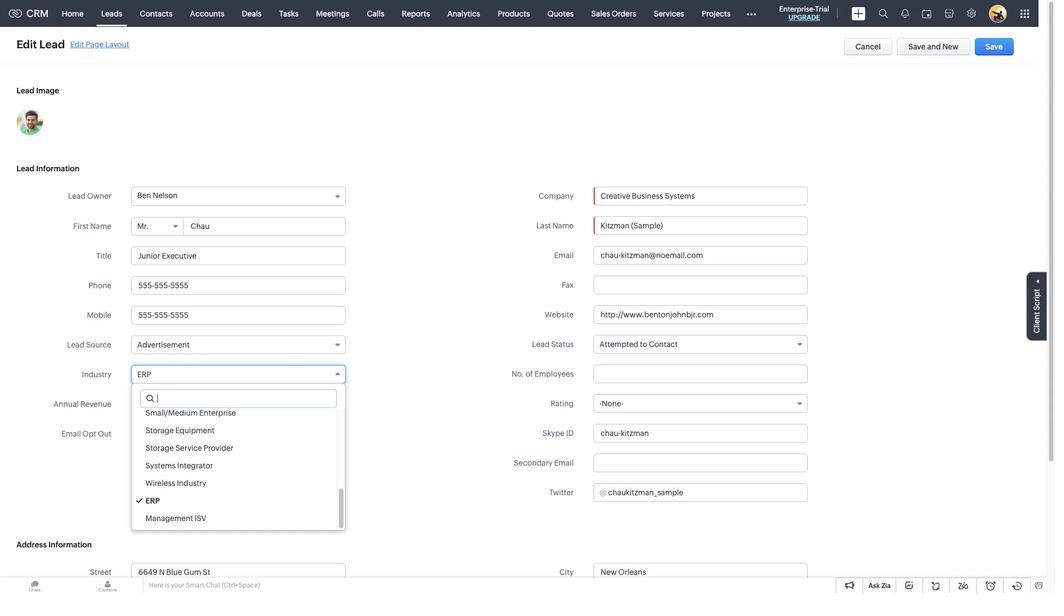 Task type: describe. For each thing, give the bounding box(es) containing it.
advertisement
[[137, 341, 190, 350]]

nelson
[[153, 191, 178, 200]]

cancel
[[856, 42, 881, 51]]

storage for storage equipment
[[146, 427, 174, 435]]

analytics link
[[439, 0, 489, 27]]

search element
[[872, 0, 895, 27]]

storage service provider
[[146, 444, 234, 453]]

skype
[[543, 429, 565, 438]]

search image
[[879, 9, 888, 18]]

no.
[[512, 370, 524, 379]]

calls
[[367, 9, 384, 18]]

sales orders
[[591, 9, 636, 18]]

calendar image
[[922, 9, 932, 18]]

lead for lead status
[[532, 340, 550, 349]]

wireless
[[146, 479, 175, 488]]

chats image
[[0, 578, 69, 594]]

first name
[[73, 222, 111, 231]]

calls link
[[358, 0, 393, 27]]

client
[[1033, 312, 1042, 334]]

reports
[[402, 9, 430, 18]]

ben nelson
[[137, 191, 178, 200]]

secondary email
[[514, 459, 574, 468]]

is
[[165, 582, 170, 590]]

2 vertical spatial email
[[554, 459, 574, 468]]

leads link
[[92, 0, 131, 27]]

here
[[149, 582, 164, 590]]

0 horizontal spatial edit
[[16, 38, 37, 51]]

leads
[[101, 9, 122, 18]]

integrator
[[177, 462, 213, 471]]

small/medium enterprise option
[[132, 405, 337, 422]]

storage equipment option
[[132, 422, 337, 440]]

erp option
[[132, 492, 337, 510]]

email for email opt out
[[61, 430, 81, 439]]

deals
[[242, 9, 262, 18]]

wireless industry option
[[132, 475, 337, 492]]

out
[[98, 430, 111, 439]]

annual revenue
[[53, 400, 111, 409]]

of
[[526, 370, 533, 379]]

attempted
[[600, 340, 639, 349]]

your
[[171, 582, 185, 590]]

services link
[[645, 0, 693, 27]]

to
[[640, 340, 647, 349]]

isv
[[195, 514, 206, 523]]

lead down crm
[[39, 38, 65, 51]]

save for save and new
[[909, 42, 926, 51]]

address
[[16, 541, 47, 550]]

street
[[90, 568, 111, 577]]

Mr. field
[[132, 218, 183, 235]]

lead for lead source
[[67, 341, 84, 350]]

ben
[[137, 191, 151, 200]]

crm link
[[9, 8, 49, 19]]

systems integrator
[[146, 462, 213, 471]]

lead for lead image
[[16, 86, 34, 95]]

smart
[[186, 582, 204, 590]]

signals image
[[901, 9, 909, 18]]

tasks
[[279, 9, 299, 18]]

rating
[[551, 400, 574, 408]]

create menu image
[[852, 7, 866, 20]]

employees
[[535, 370, 574, 379]]

company
[[539, 192, 574, 201]]

-none-
[[600, 400, 624, 408]]

first
[[73, 222, 89, 231]]

profile element
[[983, 0, 1014, 27]]

storage service provider option
[[132, 440, 337, 457]]

edit lead edit page layout
[[16, 38, 129, 51]]

new
[[943, 42, 959, 51]]

meetings link
[[307, 0, 358, 27]]

name for last name
[[553, 222, 574, 230]]

lead for lead information
[[16, 164, 34, 173]]

crm
[[26, 8, 49, 19]]

trial
[[815, 5, 829, 13]]

secondary
[[514, 459, 553, 468]]

lead for lead owner
[[68, 192, 86, 201]]

lead owner
[[68, 192, 111, 201]]

systems
[[146, 462, 176, 471]]

title
[[96, 252, 111, 261]]

cancel button
[[844, 38, 893, 56]]

management isv option
[[132, 510, 337, 528]]

here is your smart chat (ctrl+space)
[[149, 582, 260, 590]]

projects link
[[693, 0, 740, 27]]

tasks link
[[270, 0, 307, 27]]

Other Modules field
[[740, 5, 763, 22]]

save button
[[975, 38, 1014, 56]]

lead source
[[67, 341, 111, 350]]

status
[[551, 340, 574, 349]]

Advertisement field
[[131, 336, 346, 355]]

enterprise
[[199, 409, 236, 418]]

ask
[[869, 583, 880, 590]]

wireless industry
[[146, 479, 206, 488]]



Task type: locate. For each thing, give the bounding box(es) containing it.
email opt out
[[61, 430, 111, 439]]

save left and
[[909, 42, 926, 51]]

storage up 'systems'
[[146, 444, 174, 453]]

ask zia
[[869, 583, 891, 590]]

email
[[554, 251, 574, 260], [61, 430, 81, 439], [554, 459, 574, 468]]

no. of employees
[[512, 370, 574, 379]]

1 horizontal spatial edit
[[70, 40, 84, 49]]

annual
[[53, 400, 79, 409]]

and
[[927, 42, 941, 51]]

name for first name
[[90, 222, 111, 231]]

small/medium
[[146, 409, 198, 418]]

page
[[86, 40, 104, 49]]

information for address information
[[48, 541, 92, 550]]

fax
[[562, 281, 574, 290]]

1 vertical spatial erp
[[146, 497, 160, 506]]

industry down "integrator"
[[177, 479, 206, 488]]

1 horizontal spatial industry
[[177, 479, 206, 488]]

upgrade
[[789, 14, 820, 21]]

owner
[[87, 192, 111, 201]]

email up fax
[[554, 251, 574, 260]]

mobile
[[87, 311, 111, 320]]

edit inside edit lead edit page layout
[[70, 40, 84, 49]]

script
[[1033, 289, 1042, 311]]

deals link
[[233, 0, 270, 27]]

small/medium enterprise
[[146, 409, 236, 418]]

save inside save and new button
[[909, 42, 926, 51]]

sales
[[591, 9, 610, 18]]

information right "address"
[[48, 541, 92, 550]]

erp down 'wireless'
[[146, 497, 160, 506]]

none-
[[602, 400, 624, 408]]

products
[[498, 9, 530, 18]]

storage inside option
[[146, 444, 174, 453]]

information up lead owner
[[36, 164, 79, 173]]

0 vertical spatial erp
[[137, 370, 151, 379]]

projects
[[702, 9, 731, 18]]

city
[[560, 568, 574, 577]]

erp inside field
[[137, 370, 151, 379]]

lead information
[[16, 164, 79, 173]]

save inside "button"
[[986, 42, 1003, 51]]

lead down image
[[16, 164, 34, 173]]

contacts
[[140, 9, 173, 18]]

contacts image
[[73, 578, 142, 594]]

Attempted to Contact field
[[594, 335, 808, 354]]

management
[[146, 514, 193, 523]]

layout
[[105, 40, 129, 49]]

industry inside "option"
[[177, 479, 206, 488]]

@
[[600, 489, 607, 497]]

-None- field
[[594, 395, 808, 413]]

website
[[545, 311, 574, 319]]

edit left page
[[70, 40, 84, 49]]

last
[[536, 222, 551, 230]]

edit
[[16, 38, 37, 51], [70, 40, 84, 49]]

lead left source
[[67, 341, 84, 350]]

list box containing small/medium enterprise
[[132, 405, 345, 530]]

0 horizontal spatial industry
[[82, 370, 111, 379]]

0 vertical spatial email
[[554, 251, 574, 260]]

storage inside option
[[146, 427, 174, 435]]

information
[[36, 164, 79, 173], [48, 541, 92, 550]]

name right last at the right
[[553, 222, 574, 230]]

storage for storage service provider
[[146, 444, 174, 453]]

edit down crm "link"
[[16, 38, 37, 51]]

enterprise-trial upgrade
[[779, 5, 829, 21]]

address information
[[16, 541, 92, 550]]

information for lead information
[[36, 164, 79, 173]]

erp down advertisement
[[137, 370, 151, 379]]

save and new button
[[897, 38, 970, 56]]

systems integrator option
[[132, 457, 337, 475]]

lead left image
[[16, 86, 34, 95]]

1 vertical spatial information
[[48, 541, 92, 550]]

accounts
[[190, 9, 224, 18]]

contacts link
[[131, 0, 181, 27]]

sales orders link
[[583, 0, 645, 27]]

lead left the status
[[532, 340, 550, 349]]

signals element
[[895, 0, 916, 27]]

accounts link
[[181, 0, 233, 27]]

phone
[[89, 281, 111, 290]]

0 vertical spatial industry
[[82, 370, 111, 379]]

1 storage from the top
[[146, 427, 174, 435]]

last name
[[536, 222, 574, 230]]

email for email
[[554, 251, 574, 260]]

1 vertical spatial email
[[61, 430, 81, 439]]

save down profile image at the right of page
[[986, 42, 1003, 51]]

lead image
[[16, 86, 59, 95]]

edit page layout link
[[70, 40, 129, 49]]

save for save
[[986, 42, 1003, 51]]

provider
[[204, 444, 234, 453]]

0 vertical spatial storage
[[146, 427, 174, 435]]

management isv
[[146, 514, 206, 523]]

lead status
[[532, 340, 574, 349]]

ERP field
[[131, 366, 346, 384]]

id
[[566, 429, 574, 438]]

industry up revenue
[[82, 370, 111, 379]]

2 storage from the top
[[146, 444, 174, 453]]

image image
[[16, 109, 43, 135]]

client script
[[1033, 289, 1042, 334]]

service
[[175, 444, 202, 453]]

1 horizontal spatial save
[[986, 42, 1003, 51]]

name
[[553, 222, 574, 230], [90, 222, 111, 231]]

storage down small/medium
[[146, 427, 174, 435]]

home
[[62, 9, 84, 18]]

enterprise-
[[779, 5, 815, 13]]

list box
[[132, 405, 345, 530]]

1 vertical spatial storage
[[146, 444, 174, 453]]

quotes link
[[539, 0, 583, 27]]

email up the twitter
[[554, 459, 574, 468]]

skype id
[[543, 429, 574, 438]]

orders
[[612, 9, 636, 18]]

(ctrl+space)
[[222, 582, 260, 590]]

1 save from the left
[[909, 42, 926, 51]]

email left opt
[[61, 430, 81, 439]]

reports link
[[393, 0, 439, 27]]

erp inside option
[[146, 497, 160, 506]]

0 horizontal spatial save
[[909, 42, 926, 51]]

0 horizontal spatial name
[[90, 222, 111, 231]]

1 horizontal spatial name
[[553, 222, 574, 230]]

None text field
[[594, 187, 807, 205], [594, 246, 808, 265], [131, 247, 346, 265], [131, 306, 346, 325], [594, 365, 808, 384], [594, 454, 808, 473], [608, 484, 807, 502], [131, 563, 346, 582], [594, 187, 807, 205], [594, 246, 808, 265], [131, 247, 346, 265], [131, 306, 346, 325], [594, 365, 808, 384], [594, 454, 808, 473], [608, 484, 807, 502], [131, 563, 346, 582]]

quotes
[[548, 9, 574, 18]]

storage equipment
[[146, 427, 215, 435]]

mr.
[[137, 222, 149, 231]]

1 vertical spatial industry
[[177, 479, 206, 488]]

2 save from the left
[[986, 42, 1003, 51]]

create menu element
[[845, 0, 872, 27]]

lead left owner at the left top
[[68, 192, 86, 201]]

name right first
[[90, 222, 111, 231]]

save
[[909, 42, 926, 51], [986, 42, 1003, 51]]

None field
[[594, 187, 807, 205]]

None text field
[[594, 217, 808, 235], [184, 218, 345, 235], [594, 276, 808, 295], [131, 276, 346, 295], [594, 306, 808, 324], [141, 390, 336, 408], [144, 396, 345, 413], [594, 424, 808, 443], [594, 563, 808, 582], [594, 217, 808, 235], [184, 218, 345, 235], [594, 276, 808, 295], [131, 276, 346, 295], [594, 306, 808, 324], [141, 390, 336, 408], [144, 396, 345, 413], [594, 424, 808, 443], [594, 563, 808, 582]]

chat
[[206, 582, 220, 590]]

storage
[[146, 427, 174, 435], [146, 444, 174, 453]]

profile image
[[989, 5, 1007, 22]]

-
[[600, 400, 602, 408]]

source
[[86, 341, 111, 350]]

0 vertical spatial information
[[36, 164, 79, 173]]

analytics
[[448, 9, 480, 18]]

contact
[[649, 340, 678, 349]]

meetings
[[316, 9, 349, 18]]



Task type: vqa. For each thing, say whether or not it's contained in the screenshot.
All Contacts
no



